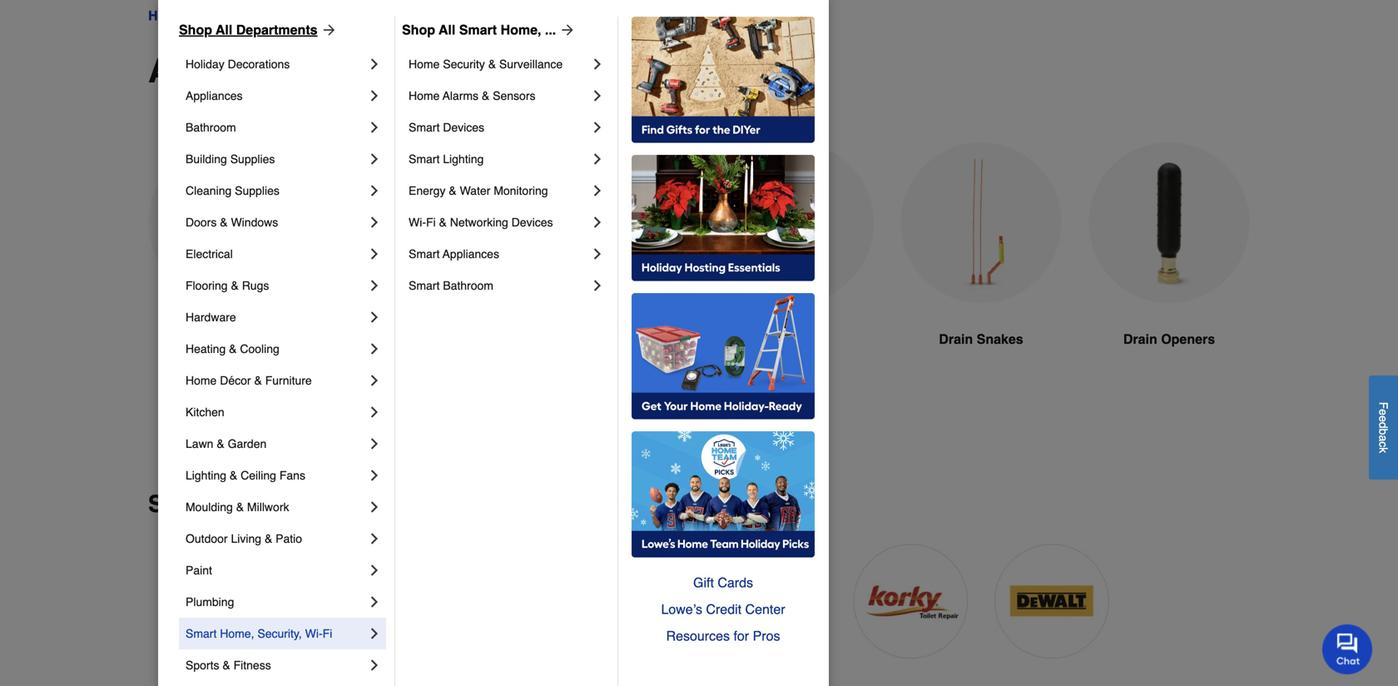 Task type: describe. For each thing, give the bounding box(es) containing it.
chevron right image for home décor & furniture
[[366, 372, 383, 389]]

0 vertical spatial augers,
[[275, 8, 321, 23]]

1 e from the top
[[1378, 409, 1391, 415]]

pros
[[753, 628, 781, 644]]

drain for drain cleaners & chemicals
[[552, 331, 586, 347]]

doors & windows link
[[186, 207, 366, 238]]

arrow right image for shop all departments
[[318, 22, 338, 38]]

hardware link
[[186, 301, 366, 333]]

plumbing for the bottommost plumbing link
[[186, 595, 234, 609]]

heating & cooling
[[186, 342, 280, 356]]

chevron right image for appliances
[[366, 87, 383, 104]]

machine augers link
[[336, 142, 498, 389]]

shop for shop all smart home, ...
[[402, 22, 435, 37]]

surveillance
[[500, 57, 563, 71]]

0 horizontal spatial appliances
[[186, 89, 243, 102]]

holiday hosting essentials. image
[[632, 155, 815, 281]]

zep logo. image
[[289, 544, 404, 659]]

sensors
[[493, 89, 536, 102]]

doors & windows
[[186, 216, 278, 229]]

show
[[664, 421, 699, 436]]

...
[[545, 22, 556, 37]]

rugs
[[242, 279, 269, 292]]

a black rubber plunger. image
[[713, 142, 874, 305]]

home link
[[148, 6, 185, 26]]

smart for smart bathroom
[[409, 279, 440, 292]]

security
[[443, 57, 485, 71]]

home alarms & sensors
[[409, 89, 536, 102]]

building supplies link
[[186, 143, 366, 175]]

smart home, security, wi-fi
[[186, 627, 333, 640]]

lighting & ceiling fans
[[186, 469, 306, 482]]

chevron right image for lighting & ceiling fans
[[366, 467, 383, 484]]

c
[[1378, 441, 1391, 447]]

home security & surveillance
[[409, 57, 563, 71]]

furniture
[[265, 374, 312, 387]]

smart devices link
[[409, 112, 590, 143]]

outdoor living & patio
[[186, 532, 302, 545]]

augers for machine augers
[[423, 331, 468, 347]]

1 horizontal spatial home,
[[501, 22, 542, 37]]

0 horizontal spatial openers
[[429, 8, 480, 23]]

windows
[[231, 216, 278, 229]]

find gifts for the diyer. image
[[632, 17, 815, 143]]

building
[[186, 152, 227, 166]]

lowe's credit center
[[662, 602, 786, 617]]

wi-fi & networking devices link
[[409, 207, 590, 238]]

get your home holiday-ready. image
[[632, 293, 815, 420]]

energy & water monitoring
[[409, 184, 548, 197]]

2 horizontal spatial openers
[[1162, 331, 1216, 347]]

a brass craft music wire machine auger. image
[[336, 142, 498, 305]]

chevron right image for bathroom
[[366, 119, 383, 136]]

smart for smart lighting
[[409, 152, 440, 166]]

plumbing for plumbing link to the top
[[200, 8, 260, 23]]

holiday decorations link
[[186, 48, 366, 80]]

smart for smart devices
[[409, 121, 440, 134]]

chevron right image for building supplies
[[366, 151, 383, 167]]

dewalt logo. image
[[995, 544, 1110, 659]]

home security & surveillance link
[[409, 48, 590, 80]]

a cobra rubber bladder with brass fitting. image
[[1089, 142, 1251, 304]]

gift cards link
[[632, 570, 815, 596]]

shop all smart home, ...
[[402, 22, 556, 37]]

for
[[734, 628, 750, 644]]

lowe's home team holiday picks. image
[[632, 431, 815, 558]]

supplies for cleaning supplies
[[235, 184, 280, 197]]

flooring
[[186, 279, 228, 292]]

orange drain snakes. image
[[901, 142, 1063, 304]]

drain cleaners & chemicals
[[552, 331, 659, 367]]

outdoor living & patio link
[[186, 523, 366, 555]]

show more
[[664, 421, 735, 436]]

ceiling
[[241, 469, 276, 482]]

1 vertical spatial augers,
[[148, 52, 272, 90]]

f e e d b a c k button
[[1370, 375, 1399, 479]]

0 horizontal spatial devices
[[443, 121, 485, 134]]

smart up home security & surveillance
[[459, 22, 497, 37]]

show more button
[[636, 409, 762, 448]]

bathroom link
[[186, 112, 366, 143]]

shop all departments link
[[179, 20, 338, 40]]

sports & fitness
[[186, 659, 271, 672]]

smart home, security, wi-fi link
[[186, 618, 366, 649]]

a yellow jug of drano commercial line drain cleaner. image
[[525, 142, 686, 304]]

chevron right image for smart devices
[[590, 119, 606, 136]]

chat invite button image
[[1323, 624, 1374, 675]]

augers for hand augers
[[225, 331, 270, 347]]

a
[[1378, 435, 1391, 441]]

0 vertical spatial augers, plungers & drain openers
[[275, 8, 480, 23]]

2 e from the top
[[1378, 415, 1391, 422]]

0 vertical spatial plungers
[[325, 8, 377, 23]]

appliances link
[[186, 80, 366, 112]]

smart bathroom
[[409, 279, 494, 292]]

holiday
[[186, 57, 225, 71]]

b
[[1378, 428, 1391, 435]]

cooling
[[240, 342, 280, 356]]

energy & water monitoring link
[[409, 175, 590, 207]]

1 vertical spatial fi
[[323, 627, 333, 640]]

0 horizontal spatial wi-
[[305, 627, 323, 640]]

sports
[[186, 659, 219, 672]]

kitchen
[[186, 406, 225, 419]]

chevron right image for doors & windows
[[366, 214, 383, 231]]

heating & cooling link
[[186, 333, 366, 365]]

paint
[[186, 564, 212, 577]]

1 horizontal spatial openers
[[561, 52, 696, 90]]

0 vertical spatial plumbing link
[[200, 6, 260, 26]]

shop all departments
[[179, 22, 318, 37]]

lighting & ceiling fans link
[[186, 460, 366, 491]]

by
[[213, 491, 240, 518]]

security,
[[258, 627, 302, 640]]

chevron right image for kitchen
[[366, 404, 383, 421]]

outdoor
[[186, 532, 228, 545]]

shop for shop all departments
[[179, 22, 212, 37]]

1 vertical spatial plungers
[[281, 52, 424, 90]]

credit
[[706, 602, 742, 617]]

cleaning supplies link
[[186, 175, 366, 207]]

cleaning supplies
[[186, 184, 280, 197]]

resources for pros link
[[632, 623, 815, 649]]

home for home
[[148, 8, 185, 23]]



Task type: vqa. For each thing, say whether or not it's contained in the screenshot.
model in the button
no



Task type: locate. For each thing, give the bounding box(es) containing it.
lawn & garden
[[186, 437, 267, 450]]

chevron right image for smart home, security, wi-fi
[[366, 625, 383, 642]]

1 shop from the left
[[179, 22, 212, 37]]

lighting up moulding
[[186, 469, 227, 482]]

bathroom down smart appliances
[[443, 279, 494, 292]]

augers, plungers & drain openers
[[275, 8, 480, 23], [148, 52, 696, 90]]

smart up the energy
[[409, 152, 440, 166]]

home inside home security & surveillance link
[[409, 57, 440, 71]]

chevron right image for home security & surveillance
[[590, 56, 606, 72]]

1 augers from the left
[[225, 331, 270, 347]]

1 vertical spatial plumbing link
[[186, 586, 366, 618]]

supplies inside 'link'
[[230, 152, 275, 166]]

alarms
[[443, 89, 479, 102]]

2 arrow right image from the left
[[556, 22, 576, 38]]

machine augers
[[366, 331, 468, 347]]

1 horizontal spatial shop
[[402, 22, 435, 37]]

shop up home security & surveillance
[[402, 22, 435, 37]]

home for home alarms & sensors
[[409, 89, 440, 102]]

cobra logo. image
[[572, 544, 686, 659]]

plungers link
[[713, 142, 874, 389]]

drain cleaners & chemicals link
[[525, 142, 686, 409]]

home décor & furniture link
[[186, 365, 366, 396]]

smart appliances link
[[409, 238, 590, 270]]

electrical link
[[186, 238, 366, 270]]

decorations
[[228, 57, 290, 71]]

f e e d b a c k
[[1378, 402, 1391, 453]]

energy
[[409, 184, 446, 197]]

smart devices
[[409, 121, 485, 134]]

1 horizontal spatial fi
[[426, 216, 436, 229]]

drain for drain snakes
[[940, 331, 974, 347]]

smart down smart appliances
[[409, 279, 440, 292]]

0 horizontal spatial all
[[216, 22, 233, 37]]

plumbing link
[[200, 6, 260, 26], [186, 586, 366, 618]]

1 horizontal spatial augers,
[[275, 8, 321, 23]]

smart for smart home, security, wi-fi
[[186, 627, 217, 640]]

1 horizontal spatial arrow right image
[[556, 22, 576, 38]]

home,
[[501, 22, 542, 37], [220, 627, 254, 640]]

1 horizontal spatial bathroom
[[443, 279, 494, 292]]

chevron right image for smart bathroom
[[590, 277, 606, 294]]

2 vertical spatial plungers
[[765, 331, 822, 347]]

supplies for building supplies
[[230, 152, 275, 166]]

general wire logo. image
[[713, 544, 827, 659]]

0 vertical spatial fi
[[426, 216, 436, 229]]

supplies up windows
[[235, 184, 280, 197]]

drain for drain openers
[[1124, 331, 1158, 347]]

chevron right image for smart appliances
[[590, 246, 606, 262]]

arrow right image up holiday decorations link
[[318, 22, 338, 38]]

0 vertical spatial wi-
[[409, 216, 426, 229]]

smart lighting
[[409, 152, 484, 166]]

smart lighting link
[[409, 143, 590, 175]]

0 vertical spatial lighting
[[443, 152, 484, 166]]

wi-fi & networking devices
[[409, 216, 553, 229]]

0 vertical spatial devices
[[443, 121, 485, 134]]

chevron right image for electrical
[[366, 246, 383, 262]]

drain snakes link
[[901, 142, 1063, 389]]

0 horizontal spatial fi
[[323, 627, 333, 640]]

devices down monitoring
[[512, 216, 553, 229]]

plungers inside "link"
[[765, 331, 822, 347]]

resources
[[667, 628, 730, 644]]

chevron right image for holiday decorations
[[366, 56, 383, 72]]

1 horizontal spatial all
[[439, 22, 456, 37]]

1 horizontal spatial devices
[[512, 216, 553, 229]]

center
[[746, 602, 786, 617]]

gift cards
[[694, 575, 754, 590]]

chevron right image for wi-fi & networking devices
[[590, 214, 606, 231]]

shop
[[179, 22, 212, 37], [402, 22, 435, 37]]

plumbing up holiday decorations
[[200, 8, 260, 23]]

home décor & furniture
[[186, 374, 312, 387]]

chevron right image for paint
[[366, 562, 383, 579]]

d
[[1378, 422, 1391, 428]]

home, left ...
[[501, 22, 542, 37]]

cards
[[718, 575, 754, 590]]

home for home security & surveillance
[[409, 57, 440, 71]]

lowe's
[[662, 602, 703, 617]]

departments
[[236, 22, 318, 37]]

drain openers link
[[1089, 142, 1251, 389]]

shop up holiday
[[179, 22, 212, 37]]

smart up sports
[[186, 627, 217, 640]]

bathroom
[[186, 121, 236, 134], [443, 279, 494, 292]]

shop
[[148, 491, 206, 518]]

0 vertical spatial home,
[[501, 22, 542, 37]]

fans
[[280, 469, 306, 482]]

chevron right image for heating & cooling
[[366, 341, 383, 357]]

0 horizontal spatial augers
[[225, 331, 270, 347]]

chevron right image for moulding & millwork
[[366, 499, 383, 515]]

0 vertical spatial supplies
[[230, 152, 275, 166]]

home inside home alarms & sensors link
[[409, 89, 440, 102]]

home for home décor & furniture
[[186, 374, 217, 387]]

hardware
[[186, 311, 236, 324]]

chevron right image
[[590, 56, 606, 72], [366, 151, 383, 167], [590, 151, 606, 167], [366, 182, 383, 199], [590, 182, 606, 199], [590, 246, 606, 262], [366, 277, 383, 294], [590, 277, 606, 294]]

arrow right image up surveillance
[[556, 22, 576, 38]]

smart appliances
[[409, 247, 500, 261]]

kitchen link
[[186, 396, 366, 428]]

plumbing down paint
[[186, 595, 234, 609]]

chevron right image for hardware
[[366, 309, 383, 326]]

décor
[[220, 374, 251, 387]]

machine
[[366, 331, 419, 347]]

augers, down shop all departments
[[148, 52, 272, 90]]

shop by brand
[[148, 491, 314, 518]]

0 horizontal spatial arrow right image
[[318, 22, 338, 38]]

moulding & millwork
[[186, 500, 289, 514]]

smart up smart bathroom
[[409, 247, 440, 261]]

0 vertical spatial bathroom
[[186, 121, 236, 134]]

0 horizontal spatial augers,
[[148, 52, 272, 90]]

moulding
[[186, 500, 233, 514]]

1 all from the left
[[216, 22, 233, 37]]

all for departments
[[216, 22, 233, 37]]

0 horizontal spatial lighting
[[186, 469, 227, 482]]

augers, plungers & drain openers link
[[275, 6, 480, 26]]

lighting up water in the left of the page
[[443, 152, 484, 166]]

fitness
[[234, 659, 271, 672]]

2 augers from the left
[[423, 331, 468, 347]]

appliances down holiday
[[186, 89, 243, 102]]

chevron right image for plumbing
[[366, 594, 383, 610]]

chevron right image
[[366, 56, 383, 72], [366, 87, 383, 104], [590, 87, 606, 104], [366, 119, 383, 136], [590, 119, 606, 136], [366, 214, 383, 231], [590, 214, 606, 231], [366, 246, 383, 262], [366, 309, 383, 326], [366, 341, 383, 357], [366, 372, 383, 389], [366, 404, 383, 421], [366, 435, 383, 452], [366, 467, 383, 484], [366, 499, 383, 515], [366, 530, 383, 547], [366, 562, 383, 579], [366, 594, 383, 610], [366, 625, 383, 642], [366, 657, 383, 674]]

paint link
[[186, 555, 366, 586]]

smart bathroom link
[[409, 270, 590, 301]]

arrow right image inside shop all departments link
[[318, 22, 338, 38]]

1 horizontal spatial wi-
[[409, 216, 426, 229]]

chevron right image for outdoor living & patio
[[366, 530, 383, 547]]

augers, up holiday decorations link
[[275, 8, 321, 23]]

monitoring
[[494, 184, 548, 197]]

chevron right image for cleaning supplies
[[366, 182, 383, 199]]

doors
[[186, 216, 217, 229]]

arrow right image inside shop all smart home, ... link
[[556, 22, 576, 38]]

plumbing link up holiday decorations
[[200, 6, 260, 26]]

chevron right image for smart lighting
[[590, 151, 606, 167]]

devices
[[443, 121, 485, 134], [512, 216, 553, 229]]

chevron right image for energy & water monitoring
[[590, 182, 606, 199]]

arrow right image
[[318, 22, 338, 38], [556, 22, 576, 38]]

resources for pros
[[667, 628, 781, 644]]

1 horizontal spatial appliances
[[443, 247, 500, 261]]

gift
[[694, 575, 714, 590]]

supplies up cleaning supplies
[[230, 152, 275, 166]]

lighting
[[443, 152, 484, 166], [186, 469, 227, 482]]

1 vertical spatial lighting
[[186, 469, 227, 482]]

1 vertical spatial appliances
[[443, 247, 500, 261]]

chevron right image for lawn & garden
[[366, 435, 383, 452]]

water
[[460, 184, 491, 197]]

hand augers link
[[148, 142, 310, 389]]

home inside home décor & furniture link
[[186, 374, 217, 387]]

1 vertical spatial supplies
[[235, 184, 280, 197]]

heating
[[186, 342, 226, 356]]

korky logo. image
[[854, 544, 968, 659]]

1 horizontal spatial augers
[[423, 331, 468, 347]]

drain inside drain cleaners & chemicals
[[552, 331, 586, 347]]

1 vertical spatial augers, plungers & drain openers
[[148, 52, 696, 90]]

augers,
[[275, 8, 321, 23], [148, 52, 272, 90]]

cleaning
[[186, 184, 232, 197]]

1 horizontal spatial lighting
[[443, 152, 484, 166]]

0 horizontal spatial shop
[[179, 22, 212, 37]]

hand augers
[[188, 331, 270, 347]]

1 vertical spatial devices
[[512, 216, 553, 229]]

all up security
[[439, 22, 456, 37]]

1 vertical spatial bathroom
[[443, 279, 494, 292]]

0 horizontal spatial bathroom
[[186, 121, 236, 134]]

plumbing link up the security,
[[186, 586, 366, 618]]

openers
[[429, 8, 480, 23], [561, 52, 696, 90], [1162, 331, 1216, 347]]

0 vertical spatial openers
[[429, 8, 480, 23]]

wi- right the security,
[[305, 627, 323, 640]]

devices down alarms
[[443, 121, 485, 134]]

millwork
[[247, 500, 289, 514]]

bathroom up building
[[186, 121, 236, 134]]

fi right the security,
[[323, 627, 333, 640]]

home
[[148, 8, 185, 23], [409, 57, 440, 71], [409, 89, 440, 102], [186, 374, 217, 387]]

e up d
[[1378, 409, 1391, 415]]

1 vertical spatial plumbing
[[186, 595, 234, 609]]

appliances down networking
[[443, 247, 500, 261]]

drain openers
[[1124, 331, 1216, 347]]

wi-
[[409, 216, 426, 229], [305, 627, 323, 640]]

sports & fitness link
[[186, 649, 366, 681]]

cleaners
[[589, 331, 646, 347]]

f
[[1378, 402, 1391, 409]]

1 vertical spatial openers
[[561, 52, 696, 90]]

smart for smart appliances
[[409, 247, 440, 261]]

arrow right image for shop all smart home, ...
[[556, 22, 576, 38]]

chevron right image for home alarms & sensors
[[590, 87, 606, 104]]

& inside drain cleaners & chemicals
[[649, 331, 659, 347]]

drain snakes
[[940, 331, 1024, 347]]

2 vertical spatial openers
[[1162, 331, 1216, 347]]

home, up sports & fitness
[[220, 627, 254, 640]]

flooring & rugs
[[186, 279, 269, 292]]

1 vertical spatial home,
[[220, 627, 254, 640]]

snakes
[[977, 331, 1024, 347]]

0 horizontal spatial home,
[[220, 627, 254, 640]]

all for smart
[[439, 22, 456, 37]]

0 vertical spatial plumbing
[[200, 8, 260, 23]]

wi- down the energy
[[409, 216, 426, 229]]

all up holiday decorations
[[216, 22, 233, 37]]

networking
[[450, 216, 509, 229]]

smart up 'smart lighting'
[[409, 121, 440, 134]]

&
[[381, 8, 390, 23], [433, 52, 457, 90], [489, 57, 496, 71], [482, 89, 490, 102], [449, 184, 457, 197], [220, 216, 228, 229], [439, 216, 447, 229], [231, 279, 239, 292], [649, 331, 659, 347], [229, 342, 237, 356], [254, 374, 262, 387], [217, 437, 225, 450], [230, 469, 238, 482], [236, 500, 244, 514], [265, 532, 273, 545], [223, 659, 230, 672]]

1 vertical spatial wi-
[[305, 627, 323, 640]]

0 vertical spatial appliances
[[186, 89, 243, 102]]

2 shop from the left
[[402, 22, 435, 37]]

e up b
[[1378, 415, 1391, 422]]

2 all from the left
[[439, 22, 456, 37]]

chevron right image for flooring & rugs
[[366, 277, 383, 294]]

chevron right image for sports & fitness
[[366, 657, 383, 674]]

1 arrow right image from the left
[[318, 22, 338, 38]]

fi down the energy
[[426, 216, 436, 229]]

a kobalt music wire drain hand auger. image
[[148, 142, 310, 304]]

hand
[[188, 331, 221, 347]]



